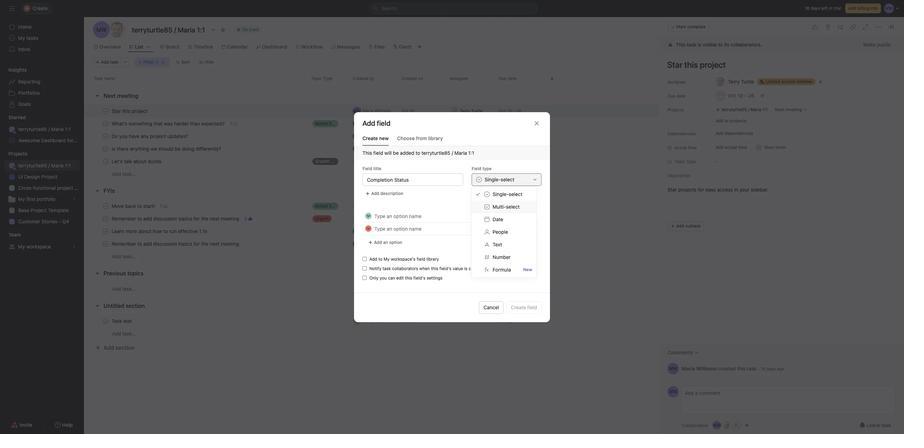 Task type: vqa. For each thing, say whether or not it's contained in the screenshot.
About us
no



Task type: locate. For each thing, give the bounding box(es) containing it.
is right value at the bottom of page
[[464, 266, 468, 271]]

oct for let's talk about ducks. cell
[[401, 159, 409, 164]]

terryturtle85 down from
[[422, 150, 450, 156]]

created for created on
[[401, 76, 417, 81]]

task… inside header fyis tree grid
[[122, 254, 136, 260]]

add task… button
[[112, 170, 136, 178], [112, 253, 136, 261], [112, 285, 136, 293], [112, 330, 136, 338]]

0 vertical spatial access
[[781, 79, 795, 84]]

maria williams button down date
[[450, 227, 494, 236]]

yesterday
[[401, 216, 421, 222]]

star this project cell
[[84, 105, 308, 118]]

2 completed checkbox from the top
[[101, 227, 110, 236]]

– for 31
[[513, 204, 516, 209]]

1 horizontal spatial for
[[698, 187, 704, 193]]

0 vertical spatial field
[[373, 150, 383, 156]]

field for field title
[[363, 166, 372, 171]]

menu item
[[0, 0, 904, 6]]

create for create field
[[511, 305, 526, 311]]

topic down "actual"
[[675, 159, 685, 164]]

make
[[863, 42, 876, 48]]

remember to add discussion topics for the next meeting cell
[[84, 212, 308, 225], [84, 238, 308, 251]]

terryturtle85 / maria 1:1 link for invite
[[4, 160, 80, 171]]

1:1
[[763, 107, 768, 112], [65, 126, 71, 132], [468, 150, 474, 156], [65, 163, 71, 169]]

close details image
[[888, 24, 894, 30]]

date inside main content
[[677, 93, 686, 99]]

0 vertical spatial projects
[[668, 107, 684, 113]]

my for my workspace
[[18, 244, 25, 250]]

list
[[135, 44, 143, 50]]

tab list
[[354, 135, 550, 146]]

1 vertical spatial completed checkbox
[[101, 227, 110, 236]]

3 task… from the top
[[122, 286, 136, 292]]

mw inside main content
[[669, 366, 677, 372]]

1 horizontal spatial 1 button
[[228, 120, 239, 127]]

task inside 'button'
[[881, 423, 891, 429]]

tt inside button
[[724, 423, 730, 428]]

mw inside creator for is there anything we should be doing differently? cell
[[353, 146, 361, 151]]

0 horizontal spatial this
[[363, 150, 372, 156]]

maria williams inside creator for star this project cell
[[363, 108, 391, 114]]

maria williams up add field
[[363, 108, 391, 114]]

williams inside creator for what's something that was harder than expected? cell
[[375, 121, 391, 126]]

0 vertical spatial terryturtle85 / maria 1:1
[[722, 107, 768, 112]]

task down mark complete
[[687, 42, 696, 48]]

start timer button
[[753, 143, 789, 153]]

projects up dependencies
[[730, 118, 747, 124]]

maria williams for learn more about how to run effective 1:1s cell
[[363, 229, 391, 234]]

this for edit
[[405, 276, 412, 281]]

completed checkbox for task test "text field"
[[101, 317, 110, 326]]

timer
[[776, 145, 786, 150]]

text
[[493, 242, 502, 248]]

3 oct 19 from the top
[[401, 146, 414, 152]]

this
[[431, 266, 438, 271], [405, 276, 412, 281], [737, 366, 746, 372]]

Star this project text field
[[110, 108, 150, 115]]

terry turtle button for 1
[[450, 202, 494, 210]]

calendar link
[[221, 43, 248, 51]]

26 inside header untitled section tree grid
[[410, 319, 415, 324]]

0 horizontal spatial due
[[499, 76, 507, 81]]

1 vertical spatial library
[[427, 257, 439, 262]]

task inside create new tab panel
[[383, 266, 391, 271]]

1 add task… from the top
[[112, 171, 136, 177]]

0 vertical spatial maria williams button
[[450, 227, 494, 236]]

16 days left in trial
[[805, 6, 841, 11]]

3 add task… from the top
[[112, 286, 136, 292]]

completed checkbox for is there anything we should be doing differently? text box
[[101, 145, 110, 153]]

this up settings
[[431, 266, 438, 271]]

0 horizontal spatial new
[[75, 138, 85, 143]]

0 vertical spatial new
[[75, 138, 85, 143]]

terryturtle85 / maria 1:1 link for add subtask
[[713, 106, 771, 113]]

0 vertical spatial –
[[513, 108, 515, 114]]

oct 19 left from
[[401, 134, 414, 139]]

completed checkbox for let's talk about ducks. 'text field'
[[101, 157, 110, 166]]

maria williams up add an option button on the left bottom
[[363, 229, 391, 234]]

single- down type
[[485, 177, 501, 182]]

1 created from the left
[[353, 76, 368, 81]]

16
[[805, 6, 810, 11]]

1 vertical spatial days
[[767, 367, 776, 372]]

2 add task… from the top
[[112, 254, 136, 260]]

maria williams for is there anything we should be doing differently? cell
[[363, 146, 391, 151]]

add or remove collaborators image
[[745, 424, 749, 428]]

None text field
[[130, 23, 207, 36]]

1 vertical spatial field's
[[413, 276, 426, 281]]

3 completed image from the top
[[101, 157, 110, 166]]

team button
[[0, 232, 21, 239]]

26 for creator for let's talk about ducks. cell
[[410, 159, 415, 164]]

1 vertical spatial field
[[417, 257, 425, 262]]

learn more about how to run effective 1:1s cell
[[84, 225, 308, 238]]

0 horizontal spatial for
[[67, 138, 73, 143]]

0 horizontal spatial created
[[353, 76, 368, 81]]

date link
[[472, 213, 536, 226]]

creator for learn more about how to run effective 1:1s cell
[[350, 225, 399, 238]]

task… for the add task… button within the header untitled section tree grid
[[122, 331, 136, 337]]

in right left
[[829, 6, 832, 11]]

4 completed image from the top
[[101, 227, 110, 236]]

option
[[389, 240, 402, 245]]

completed image inside what's something that was harder than expected? cell
[[101, 119, 110, 128]]

williams for learn more about how to run effective 1:1s cell
[[375, 229, 391, 234]]

for inside star this project dialog
[[698, 187, 704, 193]]

1 maria williams button from the top
[[450, 227, 494, 236]]

1 vertical spatial 1
[[160, 203, 162, 209]]

1:1 up field type
[[468, 150, 474, 156]]

workspace's
[[391, 257, 416, 262]]

create up sunday
[[511, 305, 526, 311]]

created left the by
[[353, 76, 368, 81]]

completed checkbox inside let's talk about ducks. cell
[[101, 157, 110, 166]]

workflow link
[[296, 43, 323, 51]]

this task is visible to its collaborators.
[[676, 42, 762, 48]]

1 field from the left
[[363, 166, 372, 171]]

williams inside main content
[[696, 366, 717, 372]]

next
[[104, 93, 116, 99]]

this for when
[[431, 266, 438, 271]]

1 inside move back to start! cell
[[160, 203, 162, 209]]

2 collapse task list for this section image from the top
[[94, 271, 100, 276]]

collapse task list for this section image left next
[[94, 93, 100, 99]]

completed image inside star this project cell
[[101, 107, 110, 115]]

completed checkbox for do you have any project updates? text field
[[101, 132, 110, 140]]

projects element
[[0, 148, 84, 229]]

created left on on the top left of page
[[401, 76, 417, 81]]

creation date for move back to start! cell
[[398, 200, 447, 213]]

select inside dropdown button
[[501, 177, 514, 182]]

add task…
[[112, 171, 136, 177], [112, 254, 136, 260], [112, 286, 136, 292], [112, 331, 136, 337]]

0 horizontal spatial this
[[405, 276, 412, 281]]

2 oct 19 from the top
[[401, 134, 414, 139]]

mark complete button
[[668, 22, 709, 32]]

2 horizontal spatial field
[[527, 305, 537, 311]]

1 collapse task list for this section image from the top
[[94, 93, 100, 99]]

add task… for the add task… button within the header untitled section tree grid
[[112, 331, 136, 337]]

this for this task is visible to its collaborators.
[[676, 42, 686, 48]]

3 completed checkbox from the top
[[101, 240, 110, 248]]

1 vertical spatial 1 button
[[159, 203, 169, 210]]

4 completed checkbox from the top
[[101, 145, 110, 153]]

0 horizontal spatial field
[[373, 150, 383, 156]]

5 completed image from the top
[[101, 240, 110, 248]]

in left the your
[[734, 187, 738, 193]]

williams left created
[[696, 366, 717, 372]]

main content containing this task is visible to its collaborators.
[[659, 37, 904, 384]]

field's down when
[[413, 276, 426, 281]]

remember to add discussion topics for the next meeting cell containing 2
[[84, 212, 308, 225]]

1 horizontal spatial projects
[[668, 107, 684, 113]]

creator for remember to add discussion topics for the next meeting cell containing mw
[[350, 238, 399, 251]]

Task test text field
[[110, 318, 134, 325]]

field left type
[[472, 166, 481, 171]]

row containing task name
[[84, 72, 659, 85]]

remember to add discussion topics for the next meeting cell down remember to add discussion topics for the next meeting text box
[[84, 238, 308, 251]]

type
[[483, 166, 492, 171]]

projects right star
[[678, 187, 697, 193]]

created for created by
[[353, 76, 368, 81]]

collapse task list for this section image left untitled on the bottom left of page
[[94, 303, 100, 309]]

0 horizontal spatial create
[[363, 135, 378, 141]]

maria williams down creator for what's something that was harder than expected? cell
[[363, 133, 391, 139]]

maria williams
[[363, 108, 391, 114], [363, 121, 391, 126], [363, 133, 391, 139], [363, 146, 391, 151], [363, 229, 391, 234], [460, 229, 488, 234], [363, 241, 391, 247], [460, 241, 488, 247]]

add task… for 3rd the add task… button from the top of the page
[[112, 286, 136, 292]]

2 vertical spatial terryturtle85 / maria 1:1
[[18, 163, 71, 169]]

1 horizontal spatial create
[[511, 305, 526, 311]]

4 completed image from the top
[[101, 202, 110, 210]]

add task… for 2nd the add task… button
[[112, 254, 136, 260]]

Completed checkbox
[[101, 202, 110, 210], [101, 227, 110, 236], [101, 240, 110, 248]]

this inside create new tab panel
[[363, 150, 372, 156]]

projects down awesome
[[8, 151, 27, 157]]

add task… down task test "text field"
[[112, 331, 136, 337]]

2 vertical spatial this
[[737, 366, 746, 372]]

maria inside creator for do you have any project updates? cell
[[363, 133, 373, 139]]

19 for creator for learn more about how to run effective 1:1s cell
[[410, 229, 414, 234]]

insights element
[[0, 64, 84, 111]]

2 remember to add discussion topics for the next meeting cell from the top
[[84, 238, 308, 251]]

collapse task list for this section image left fyis on the top of the page
[[94, 188, 100, 194]]

– inside header fyis tree grid
[[513, 204, 516, 209]]

oct 26 inside header untitled section tree grid
[[401, 319, 415, 324]]

task inside button
[[110, 59, 118, 65]]

0 vertical spatial project
[[86, 138, 102, 143]]

completed image for move back to start! text box
[[101, 202, 110, 210]]

add inside button
[[374, 240, 382, 245]]

calendar
[[227, 44, 248, 50]]

williams
[[375, 108, 391, 114], [375, 121, 391, 126], [375, 133, 391, 139], [375, 146, 391, 151], [375, 229, 391, 234], [472, 229, 488, 234], [375, 241, 391, 247], [472, 241, 488, 247], [696, 366, 717, 372]]

3 completed checkbox from the top
[[101, 132, 110, 140]]

remember to add discussion topics for the next meeting cell up remember to add discussion topics for the next meeting text field
[[84, 212, 308, 225]]

2 completed image from the top
[[101, 145, 110, 153]]

awesome
[[18, 138, 40, 143]]

add to projects
[[716, 118, 747, 124]]

list link
[[129, 43, 143, 51]]

/ inside starred 'element'
[[48, 126, 50, 132]]

oct 26 inside header next meeting tree grid
[[401, 159, 415, 164]]

1 vertical spatial topic
[[675, 159, 685, 164]]

2
[[244, 216, 247, 221]]

projects up dependencies
[[668, 107, 684, 113]]

4 task… from the top
[[122, 331, 136, 337]]

0 horizontal spatial date
[[508, 76, 517, 81]]

create new
[[363, 135, 389, 141]]

my inside global element
[[18, 35, 25, 41]]

1 vertical spatial access
[[717, 187, 733, 193]]

williams for what's something that was harder than expected? cell
[[375, 121, 391, 126]]

create inside create field button
[[511, 305, 526, 311]]

terryturtle85 / maria 1:1 link up ui design project
[[4, 160, 80, 171]]

Is there anything we should be doing differently? text field
[[110, 145, 223, 152]]

williams for star this project cell
[[375, 108, 391, 114]]

0 vertical spatial this
[[431, 266, 438, 271]]

completed image
[[101, 119, 110, 128], [101, 132, 110, 140], [101, 157, 110, 166], [101, 202, 110, 210], [101, 317, 110, 326]]

dashboard left workflow link
[[262, 44, 287, 50]]

0 vertical spatial create
[[363, 135, 378, 141]]

2 collapse task list for this section image from the top
[[94, 303, 100, 309]]

terry turtle button down multi-
[[450, 215, 494, 223]]

to right added
[[416, 150, 420, 156]]

williams for remember to add discussion topics for the next meeting cell corresponding to maria
[[375, 241, 391, 247]]

1 horizontal spatial field's
[[439, 266, 452, 271]]

0 vertical spatial select
[[501, 177, 514, 182]]

maria williams down creator for star this project cell
[[363, 121, 391, 126]]

tt
[[113, 27, 120, 33], [452, 108, 457, 114], [354, 159, 360, 164], [354, 319, 360, 324], [724, 423, 730, 428]]

terry turtle button
[[450, 202, 494, 210], [353, 215, 395, 223], [450, 215, 494, 223]]

completed checkbox inside remember to add discussion topics for the next meeting cell
[[101, 215, 110, 223]]

Remember to add discussion topics for the next meeting text field
[[110, 215, 241, 222]]

is left visible
[[698, 42, 701, 48]]

terryturtle85 / maria 1:1 inside projects element
[[18, 163, 71, 169]]

williams inside creator for star this project cell
[[375, 108, 391, 114]]

0 horizontal spatial field's
[[413, 276, 426, 281]]

move back to start! cell
[[84, 200, 308, 213]]

5 completed image from the top
[[101, 317, 110, 326]]

oct 26 down added
[[401, 159, 415, 164]]

close this dialog image
[[534, 121, 540, 126]]

terryturtle85 / maria 1:1 link inside projects element
[[4, 160, 80, 171]]

3 completed image from the top
[[101, 215, 110, 223]]

workspace
[[26, 244, 51, 250]]

actual time
[[675, 145, 697, 150]]

1:1 down clear due date icon
[[763, 107, 768, 112]]

oct 19 down yesterday
[[401, 229, 414, 234]]

1 vertical spatial due date
[[668, 93, 686, 99]]

tuesday
[[499, 216, 515, 222]]

next meeting button
[[104, 90, 138, 102]]

1 vertical spatial topic type
[[675, 159, 696, 164]]

created
[[718, 366, 736, 372]]

section down task test "text field"
[[115, 345, 135, 351]]

0 vertical spatial oct 26
[[401, 159, 415, 164]]

4 add task… from the top
[[112, 331, 136, 337]]

starred element
[[0, 111, 102, 148]]

1 oct 19 from the top
[[401, 108, 414, 114]]

add inside header next meeting tree grid
[[112, 171, 121, 177]]

completed checkbox inside learn more about how to run effective 1:1s cell
[[101, 227, 110, 236]]

0 vertical spatial section
[[126, 303, 145, 309]]

to up notify
[[379, 257, 383, 262]]

1 horizontal spatial projects
[[730, 118, 747, 124]]

invite
[[20, 422, 32, 428]]

completed image inside learn more about how to run effective 1:1s cell
[[101, 227, 110, 236]]

1 collapse task list for this section image from the top
[[94, 188, 100, 194]]

1 vertical spatial in
[[734, 187, 738, 193]]

description
[[668, 173, 690, 178]]

maria williams button for "creator for remember to add discussion topics for the next meeting" 'cell' containing mw
[[450, 240, 494, 248]]

Completed checkbox
[[101, 107, 110, 115], [101, 119, 110, 128], [101, 132, 110, 140], [101, 145, 110, 153], [101, 157, 110, 166], [101, 215, 110, 223], [101, 317, 110, 326]]

task… down let's talk about ducks. 'text field'
[[122, 171, 136, 177]]

add dependencies button
[[712, 129, 756, 139]]

collaborators
[[392, 266, 418, 271]]

williams up new
[[375, 121, 391, 126]]

1 vertical spatial projects
[[678, 187, 697, 193]]

2 task… from the top
[[122, 254, 136, 260]]

mw button
[[668, 364, 679, 375], [668, 387, 679, 398], [713, 422, 721, 430]]

previous topics button
[[104, 267, 143, 280]]

field's left value at the bottom of page
[[439, 266, 452, 271]]

terryturtle85 / maria 1:1 link inside main content
[[713, 106, 771, 113]]

oct 26 for creator for let's talk about ducks. cell
[[401, 159, 415, 164]]

terryturtle85 / maria 1:1 up "awesome dashboard for new project" link at the left
[[18, 126, 71, 132]]

completed image for what's something that was harder than expected? "text box"
[[101, 119, 110, 128]]

oct 19 for creator for star this project cell
[[401, 108, 414, 114]]

0 vertical spatial 26
[[516, 108, 522, 114]]

row
[[84, 72, 659, 85], [92, 85, 651, 85], [84, 105, 659, 118], [84, 117, 659, 130], [84, 130, 659, 143], [84, 142, 659, 155], [84, 155, 659, 168], [84, 200, 659, 213], [84, 212, 659, 225], [84, 225, 659, 238], [84, 238, 659, 251], [84, 315, 659, 328]]

1 vertical spatial is
[[464, 266, 468, 271]]

this up field title
[[363, 150, 372, 156]]

what's something that was harder than expected? cell
[[84, 117, 308, 130]]

williams inside creator for do you have any project updates? cell
[[375, 133, 391, 139]]

completed image inside is there anything we should be doing differently? cell
[[101, 145, 110, 153]]

What's something that was harder than expected? text field
[[110, 120, 227, 127]]

0 vertical spatial terryturtle85 / maria 1:1 link
[[713, 106, 771, 113]]

1 vertical spatial type an option name field
[[372, 223, 529, 235]]

completed checkbox inside what's something that was harder than expected? cell
[[101, 119, 110, 128]]

files
[[374, 44, 385, 50]]

completed image inside let's talk about ducks. cell
[[101, 157, 110, 166]]

0 horizontal spatial days
[[767, 367, 776, 372]]

teams element
[[0, 229, 84, 254]]

1 completed checkbox from the top
[[101, 202, 110, 210]]

/ inside create new tab panel
[[452, 150, 453, 156]]

completed checkbox inside task test cell
[[101, 317, 110, 326]]

0 horizontal spatial 1
[[160, 203, 162, 209]]

– inside header next meeting tree grid
[[513, 108, 515, 114]]

task for add
[[110, 59, 118, 65]]

add task… inside header untitled section tree grid
[[112, 331, 136, 337]]

full screen image
[[863, 24, 869, 30]]

days right "14"
[[767, 367, 776, 372]]

collapse task list for this section image left previous
[[94, 271, 100, 276]]

task… inside header next meeting tree grid
[[122, 171, 136, 177]]

2 oct 26 from the top
[[401, 319, 415, 324]]

add task… row
[[84, 168, 659, 181], [84, 250, 659, 263], [84, 282, 659, 296], [84, 328, 659, 340]]

single- up multi-
[[493, 191, 509, 197]]

awesome dashboard for new project link
[[4, 135, 102, 146]]

1 remember to add discussion topics for the next meeting cell from the top
[[84, 212, 308, 225]]

1 vertical spatial type
[[687, 159, 696, 164]]

single-select up 27
[[493, 191, 523, 197]]

for for dashboard
[[67, 138, 73, 143]]

1:1 up project
[[65, 163, 71, 169]]

completed checkbox for star this project text box
[[101, 107, 110, 115]]

stories
[[42, 219, 57, 225]]

portfolios
[[18, 90, 40, 96]]

my inside projects element
[[18, 196, 25, 202]]

limited access member
[[766, 79, 813, 84]]

task up you
[[383, 266, 391, 271]]

0 vertical spatial single-
[[485, 177, 501, 182]]

1 creator for remember to add discussion topics for the next meeting cell from the top
[[350, 212, 399, 225]]

0 vertical spatial projects
[[730, 118, 747, 124]]

mark complete
[[676, 24, 706, 29]]

oct 19 up "creation date for what's something that was harder than expected?" cell
[[401, 108, 414, 114]]

turtle inside creator for task test cell
[[374, 319, 385, 324]]

19 for "creator for remember to add discussion topics for the next meeting" 'cell' containing mw
[[410, 241, 414, 247]]

terryturtle85 / maria 1:1 inside starred 'element'
[[18, 126, 71, 132]]

due
[[499, 76, 507, 81], [668, 93, 676, 99]]

0 horizontal spatial topic type
[[311, 76, 333, 81]]

inbox link
[[4, 44, 80, 55]]

add task… button down let's talk about ducks. 'text field'
[[112, 170, 136, 178]]

maria williams inside creator for do you have any project updates? cell
[[363, 133, 391, 139]]

fyis button
[[104, 185, 115, 197]]

section for add section
[[115, 345, 135, 351]]

add billing info button
[[845, 3, 881, 13]]

my left the workspace's
[[384, 257, 390, 262]]

new
[[75, 138, 85, 143], [523, 267, 532, 273]]

terryturtle85 / maria 1:1 for ui design project
[[18, 163, 71, 169]]

2 add task… row from the top
[[84, 250, 659, 263]]

2 field from the left
[[472, 166, 481, 171]]

1 vertical spatial due
[[668, 93, 676, 99]]

terryturtle85 / maria 1:1 up ui design project link on the top
[[18, 163, 71, 169]]

maria williams down create new
[[363, 146, 391, 151]]

single-select link
[[472, 188, 536, 201]]

single-select up single-select link
[[485, 177, 514, 182]]

task… for the add task… button inside header next meeting tree grid
[[122, 171, 136, 177]]

add task… down previous topics
[[112, 286, 136, 292]]

1 inside what's something that was harder than expected? cell
[[230, 121, 232, 126]]

field title
[[363, 166, 381, 171]]

1 horizontal spatial new
[[523, 267, 532, 273]]

0 vertical spatial 1 button
[[228, 120, 239, 127]]

williams up add field
[[375, 108, 391, 114]]

1 completed image from the top
[[101, 119, 110, 128]]

2 vertical spatial field
[[527, 305, 537, 311]]

maria williams created this task · 14 days ago
[[682, 366, 784, 372]]

2 maria williams button from the top
[[450, 240, 494, 248]]

terryturtle85 up design
[[18, 163, 47, 169]]

1 vertical spatial date
[[677, 93, 686, 99]]

add task… button up the previous topics button
[[112, 253, 136, 261]]

2 completed checkbox from the top
[[101, 119, 110, 128]]

1 vertical spatial oct 26
[[401, 319, 415, 324]]

value
[[453, 266, 463, 271]]

completed image for the learn more about how to run effective 1:1s text box in the left of the page
[[101, 227, 110, 236]]

create up creator for is there anything we should be doing differently? cell
[[363, 135, 378, 141]]

days right 16
[[811, 6, 820, 11]]

Priority, Stage, Status… text field
[[363, 173, 463, 186]]

field left the title
[[363, 166, 372, 171]]

created by
[[353, 76, 374, 81]]

1:1 inside create new tab panel
[[468, 150, 474, 156]]

team
[[8, 232, 21, 238]]

7 completed checkbox from the top
[[101, 317, 110, 326]]

task for this
[[687, 42, 696, 48]]

add description
[[371, 191, 403, 196]]

terryturtle85 / maria 1:1 link up add to projects
[[713, 106, 771, 113]]

2 vertical spatial select
[[506, 204, 520, 210]]

0 vertical spatial collapse task list for this section image
[[94, 188, 100, 194]]

completed image for is there anything we should be doing differently? text box
[[101, 145, 110, 153]]

creator for remember to add discussion topics for the next meeting cell for oct 19
[[350, 238, 399, 251]]

library right from
[[428, 135, 443, 141]]

ui design project link
[[4, 171, 80, 183]]

task… for 2nd the add task… button
[[122, 254, 136, 260]]

task right leave
[[881, 423, 891, 429]]

1 button
[[228, 120, 239, 127], [159, 203, 169, 210]]

add task… button down task test "text field"
[[112, 330, 136, 338]]

in inside main content
[[734, 187, 738, 193]]

1 horizontal spatial assignee
[[668, 79, 686, 85]]

my down team at the left
[[18, 244, 25, 250]]

1 horizontal spatial date
[[677, 93, 686, 99]]

add subtask image
[[838, 24, 843, 30]]

oct for remember to add discussion topics for the next meeting cell corresponding to maria
[[401, 241, 409, 247]]

0 horizontal spatial 1 button
[[159, 203, 169, 210]]

1 vertical spatial for
[[698, 187, 704, 193]]

field
[[363, 166, 372, 171], [472, 166, 481, 171]]

2 creator for remember to add discussion topics for the next meeting cell from the top
[[350, 238, 399, 251]]

2 vertical spatial mw button
[[713, 422, 721, 430]]

add task… inside header fyis tree grid
[[112, 254, 136, 260]]

my left first on the left of page
[[18, 196, 25, 202]]

reporting link
[[4, 76, 80, 87]]

5 completed checkbox from the top
[[101, 157, 110, 166]]

access right the easy
[[717, 187, 733, 193]]

oct 19 for creator for learn more about how to run effective 1:1s cell
[[401, 229, 414, 234]]

notify
[[370, 266, 381, 271]]

0 horizontal spatial topic
[[311, 76, 322, 81]]

2 vertical spatial terryturtle85 / maria 1:1 link
[[4, 160, 80, 171]]

williams left people
[[472, 229, 488, 234]]

topic type down actual time
[[675, 159, 696, 164]]

terry inside creator for let's talk about ducks. cell
[[363, 159, 373, 164]]

terryturtle85 inside main content
[[722, 107, 747, 112]]

topic type inside row
[[311, 76, 333, 81]]

due date inside main content
[[668, 93, 686, 99]]

collapse task list for this section image
[[94, 188, 100, 194], [94, 271, 100, 276]]

0 horizontal spatial field
[[363, 166, 372, 171]]

terryturtle85 / maria 1:1 link up awesome
[[4, 124, 80, 135]]

field's for value
[[439, 266, 452, 271]]

maria williams for do you have any project updates? 'cell'
[[363, 133, 391, 139]]

maria williams left text
[[460, 241, 488, 247]]

to up the add dependencies
[[725, 118, 729, 124]]

field inside create field button
[[527, 305, 537, 311]]

field for create
[[527, 305, 537, 311]]

star projects for easy access in your sidebar.
[[668, 187, 769, 193]]

1:1 up awesome dashboard for new project
[[65, 126, 71, 132]]

select for 'multi-select' link
[[506, 204, 520, 210]]

0 vertical spatial days
[[811, 6, 820, 11]]

1 completed image from the top
[[101, 107, 110, 115]]

collapse task list for this section image for untitled section
[[94, 303, 100, 309]]

1 vertical spatial this
[[363, 150, 372, 156]]

gantt
[[399, 44, 412, 50]]

assignee inside main content
[[668, 79, 686, 85]]

terry turtle button up date
[[450, 202, 494, 210]]

completed image for star this project text box
[[101, 107, 110, 115]]

oct 19 up the add to my workspace's field library
[[401, 241, 414, 247]]

maria williams inside creator for what's something that was harder than expected? cell
[[363, 121, 391, 126]]

collapse task list for this section image for previous topics
[[94, 271, 100, 276]]

mark
[[676, 24, 686, 29]]

2 completed image from the top
[[101, 132, 110, 140]]

completed image inside task test cell
[[101, 317, 110, 326]]

terryturtle85 / maria 1:1
[[722, 107, 768, 112], [18, 126, 71, 132], [18, 163, 71, 169]]

add section button
[[92, 342, 137, 354]]

williams down add field
[[375, 133, 391, 139]]

williams down creator for learn more about how to run effective 1:1s cell
[[375, 241, 391, 247]]

access right limited
[[781, 79, 795, 84]]

task… inside header untitled section tree grid
[[122, 331, 136, 337]]

0 horizontal spatial is
[[464, 266, 468, 271]]

1 add task… button from the top
[[112, 170, 136, 178]]

1 task… from the top
[[122, 171, 136, 177]]

4 add task… button from the top
[[112, 330, 136, 338]]

creator for remember to add discussion topics for the next meeting cell for yesterday
[[350, 212, 399, 225]]

this inside main content
[[676, 42, 686, 48]]

terryturtle85 up awesome
[[18, 126, 47, 132]]

files link
[[369, 43, 385, 51]]

awesome dashboard for new project
[[18, 138, 102, 143]]

Type an option name field
[[372, 210, 529, 222], [372, 223, 529, 235]]

add task… inside header next meeting tree grid
[[112, 171, 136, 177]]

0 vertical spatial date
[[508, 76, 517, 81]]

completed checkbox inside do you have any project updates? 'cell'
[[101, 132, 110, 140]]

19 for creator for is there anything we should be doing differently? cell
[[410, 146, 414, 152]]

0 vertical spatial in
[[829, 6, 832, 11]]

2 vertical spatial 26
[[410, 319, 415, 324]]

topic inside main content
[[675, 159, 685, 164]]

creator for remember to add discussion topics for the next meeting cell
[[350, 212, 399, 225], [350, 238, 399, 251]]

0 vertical spatial remember to add discussion topics for the next meeting cell
[[84, 212, 308, 225]]

main content
[[659, 37, 904, 384]]

fyis
[[104, 188, 115, 194]]

1 oct 26 from the top
[[401, 159, 415, 164]]

1 horizontal spatial 1
[[230, 121, 232, 126]]

completed image
[[101, 107, 110, 115], [101, 145, 110, 153], [101, 215, 110, 223], [101, 227, 110, 236], [101, 240, 110, 248]]

maria williams button up changed
[[450, 240, 494, 248]]

maria williams inside creator for learn more about how to run effective 1:1s cell
[[363, 229, 391, 234]]

completed checkbox for remember to add discussion topics for the next meeting text box
[[101, 215, 110, 223]]

oct 19 down choose
[[401, 146, 414, 152]]

5 oct 19 from the top
[[401, 241, 414, 247]]

add task… down let's talk about ducks. 'text field'
[[112, 171, 136, 177]]

completed image inside move back to start! cell
[[101, 202, 110, 210]]

oct 19 for creator for is there anything we should be doing differently? cell
[[401, 146, 414, 152]]

1 completed checkbox from the top
[[101, 107, 110, 115]]

williams down new
[[375, 146, 391, 151]]

my left the tasks
[[18, 35, 25, 41]]

projects inside button
[[730, 118, 747, 124]]

add inside 'button'
[[676, 224, 684, 229]]

maria williams for remember to add discussion topics for the next meeting cell corresponding to maria
[[363, 241, 391, 247]]

0 vertical spatial for
[[67, 138, 73, 143]]

Do you have any project updates? text field
[[110, 133, 190, 140]]

1 vertical spatial section
[[115, 345, 135, 351]]

6 completed checkbox from the top
[[101, 215, 110, 223]]

0 vertical spatial topic type
[[311, 76, 333, 81]]

task… up the previous topics button
[[122, 254, 136, 260]]

field for this
[[373, 150, 383, 156]]

maria williams down creator for learn more about how to run effective 1:1s cell
[[363, 241, 391, 247]]

1 vertical spatial collapse task list for this section image
[[94, 271, 100, 276]]

2 created from the left
[[401, 76, 417, 81]]

4 oct 19 from the top
[[401, 229, 414, 234]]

section up task test "text field"
[[126, 303, 145, 309]]

task… down previous topics
[[122, 286, 136, 292]]

home
[[18, 24, 32, 30]]

1 horizontal spatial due date
[[668, 93, 686, 99]]

2 add task… button from the top
[[112, 253, 136, 261]]

completed image for do you have any project updates? text field
[[101, 132, 110, 140]]

williams up an
[[375, 229, 391, 234]]

add task… button down previous topics
[[112, 285, 136, 293]]

creator for remember to add discussion topics for the next meeting cell containing terry turtle
[[350, 212, 399, 225]]

oct 19
[[401, 108, 414, 114], [401, 134, 414, 139], [401, 146, 414, 152], [401, 229, 414, 234], [401, 241, 414, 247]]

1 vertical spatial this
[[405, 276, 412, 281]]

1 horizontal spatial this
[[431, 266, 438, 271]]

board link
[[160, 43, 180, 51]]

26
[[516, 108, 522, 114], [410, 159, 415, 164], [410, 319, 415, 324]]

topics
[[127, 270, 143, 277]]

0 vertical spatial completed checkbox
[[101, 202, 110, 210]]

completed image for remember to add discussion topics for the next meeting text box
[[101, 215, 110, 223]]

collapse task list for this section image
[[94, 93, 100, 99], [94, 303, 100, 309]]



Task type: describe. For each thing, give the bounding box(es) containing it.
collaborators
[[682, 423, 708, 428]]

oct 19 for "creator for remember to add discussion topics for the next meeting" 'cell' containing mw
[[401, 241, 414, 247]]

creator for do you have any project updates? cell
[[350, 130, 399, 143]]

oct 27 – 31
[[499, 204, 521, 209]]

create for create new
[[363, 135, 378, 141]]

is inside create new tab panel
[[464, 266, 468, 271]]

hide sidebar image
[[9, 6, 15, 11]]

you
[[380, 276, 387, 281]]

create field button
[[506, 301, 542, 314]]

global element
[[0, 17, 84, 59]]

oct for task test cell
[[401, 319, 409, 324]]

search list box
[[370, 3, 537, 14]]

untitled
[[104, 303, 124, 309]]

Notify task collaborators when this field's value is changed checkbox
[[363, 266, 367, 271]]

terry turtle inside "creator for remember to add discussion topics for the next meeting" 'cell'
[[363, 216, 385, 221]]

/ inside projects element
[[48, 163, 50, 169]]

maria williams for star this project cell
[[363, 108, 391, 114]]

functional
[[33, 185, 56, 191]]

williams for is there anything we should be doing differently? cell
[[375, 146, 391, 151]]

oct for learn more about how to run effective 1:1s cell
[[401, 229, 409, 234]]

its
[[724, 42, 730, 48]]

portfolio
[[37, 196, 56, 202]]

portfolios link
[[4, 87, 80, 99]]

creator for move back to start! cell
[[350, 200, 399, 213]]

multi-select
[[493, 204, 520, 210]]

maria inside creator for is there anything we should be doing differently? cell
[[363, 146, 373, 151]]

remove assignee image
[[818, 80, 823, 84]]

1 for 1 button within move back to start! cell
[[160, 203, 162, 209]]

leave
[[867, 423, 880, 429]]

add inside header fyis tree grid
[[112, 254, 121, 260]]

add to projects button
[[712, 116, 750, 126]]

new
[[379, 135, 389, 141]]

time
[[688, 145, 697, 150]]

creator for task test cell
[[350, 315, 399, 328]]

single- inside dropdown button
[[485, 177, 501, 182]]

1 for 1 button within the what's something that was harder than expected? cell
[[230, 121, 232, 126]]

added
[[400, 150, 414, 156]]

task for leave
[[881, 423, 891, 429]]

creator for star this project cell
[[350, 105, 399, 118]]

maria inside creator for star this project cell
[[363, 108, 373, 114]]

add section
[[104, 345, 135, 351]]

add task… for the add task… button inside header next meeting tree grid
[[112, 171, 136, 177]]

3 add task… button from the top
[[112, 285, 136, 293]]

add field dialog
[[354, 112, 550, 322]]

terry turtle button for 2
[[450, 215, 494, 223]]

project inside starred 'element'
[[86, 138, 102, 143]]

my for my first portfolio
[[18, 196, 25, 202]]

0 horizontal spatial access
[[717, 187, 733, 193]]

terryturtle85 inside starred 'element'
[[18, 126, 47, 132]]

type inside main content
[[687, 159, 696, 164]]

2 type an option name field from the top
[[372, 223, 529, 235]]

remove from starred image
[[220, 27, 226, 33]]

1 vertical spatial select
[[509, 191, 523, 197]]

header fyis tree grid
[[84, 200, 659, 263]]

1 add task… row from the top
[[84, 168, 659, 181]]

my inside create new tab panel
[[384, 257, 390, 262]]

1 horizontal spatial dashboard
[[262, 44, 287, 50]]

1 horizontal spatial field
[[417, 257, 425, 262]]

customer
[[18, 219, 40, 225]]

task for notify
[[383, 266, 391, 271]]

tt inside creator for let's talk about ducks. cell
[[354, 159, 360, 164]]

tab list containing create new
[[354, 135, 550, 146]]

2 vertical spatial project
[[31, 208, 47, 213]]

invite button
[[7, 419, 37, 432]]

0 likes. click to like this task image
[[813, 24, 818, 30]]

creator for is there anything we should be doing differently? cell
[[350, 142, 399, 155]]

ui
[[18, 174, 23, 180]]

name
[[104, 76, 115, 81]]

0 horizontal spatial assignee
[[450, 76, 468, 81]]

reporting
[[18, 79, 40, 85]]

creator for let's talk about ducks. cell
[[350, 155, 399, 168]]

terry inside creator for task test cell
[[363, 319, 373, 324]]

1 horizontal spatial access
[[781, 79, 795, 84]]

19 for creator for star this project cell
[[410, 108, 414, 114]]

26 for creator for task test cell
[[410, 319, 415, 324]]

info
[[871, 6, 878, 11]]

this for this field will be added to terryturtle85 / maria 1:1
[[363, 150, 372, 156]]

only
[[370, 276, 379, 281]]

0 horizontal spatial type
[[323, 76, 333, 81]]

19 for creator for do you have any project updates? cell
[[410, 134, 414, 139]]

terryturtle85 inside projects element
[[18, 163, 47, 169]]

Learn more about how to run effective 1:1s text field
[[110, 228, 210, 235]]

Task Name text field
[[663, 57, 896, 73]]

1:1 inside star this project dialog
[[763, 107, 768, 112]]

make public
[[863, 42, 891, 48]]

edit
[[396, 276, 404, 281]]

do you have any project updates? cell
[[84, 130, 308, 143]]

1:1 inside projects element
[[65, 163, 71, 169]]

projects inside dropdown button
[[8, 151, 27, 157]]

completed checkbox for terry turtle
[[101, 202, 110, 210]]

q4
[[62, 219, 69, 225]]

customer stories - q4
[[18, 219, 69, 225]]

formula
[[493, 267, 511, 273]]

sidebar.
[[751, 187, 769, 193]]

0 vertical spatial due date
[[499, 76, 517, 81]]

1 vertical spatial single-
[[493, 191, 509, 197]]

base
[[18, 208, 29, 213]]

topic type inside main content
[[675, 159, 696, 164]]

task test cell
[[84, 315, 308, 328]]

maria inside create new tab panel
[[455, 150, 467, 156]]

1 horizontal spatial days
[[811, 6, 820, 11]]

Move back to start! text field
[[110, 203, 157, 210]]

actual
[[675, 145, 687, 150]]

starred button
[[0, 114, 26, 121]]

header next meeting tree grid
[[84, 105, 659, 181]]

maria inside creator for learn more about how to run effective 1:1s cell
[[363, 229, 373, 234]]

dependencies
[[668, 131, 696, 136]]

mw inside creator for what's something that was harder than expected? cell
[[353, 121, 361, 126]]

maria inside "creator for remember to add discussion topics for the next meeting" 'cell'
[[363, 241, 373, 247]]

star this project dialog
[[659, 17, 904, 435]]

completed checkbox for maria williams
[[101, 227, 110, 236]]

single-select button
[[472, 173, 542, 186]]

24
[[507, 241, 512, 247]]

sunday
[[499, 319, 513, 324]]

start
[[764, 145, 774, 150]]

add task… button inside header next meeting tree grid
[[112, 170, 136, 178]]

make public button
[[859, 38, 896, 51]]

williams left text
[[472, 241, 488, 247]]

add task… button inside header untitled section tree grid
[[112, 330, 136, 338]]

by
[[370, 76, 374, 81]]

number link
[[472, 251, 536, 264]]

1 vertical spatial project
[[41, 174, 57, 180]]

creator for what's something that was harder than expected? cell
[[350, 117, 399, 130]]

template
[[48, 208, 69, 213]]

1 vertical spatial mw button
[[668, 387, 679, 398]]

1:1 inside starred 'element'
[[65, 126, 71, 132]]

mw inside creator for do you have any project updates? cell
[[353, 133, 361, 139]]

oct 24
[[499, 241, 512, 247]]

add dependencies
[[716, 131, 753, 136]]

cancel
[[484, 305, 499, 311]]

public
[[877, 42, 891, 48]]

this inside main content
[[737, 366, 746, 372]]

projects inside main content
[[668, 107, 684, 113]]

creation date for what's something that was harder than expected? cell
[[398, 117, 447, 130]]

to left its
[[718, 42, 723, 48]]

4 add task… row from the top
[[84, 328, 659, 340]]

terry turtle inside creator for let's talk about ducks. cell
[[363, 159, 385, 164]]

task left ·
[[747, 366, 757, 372]]

1 horizontal spatial in
[[829, 6, 832, 11]]

gantt link
[[393, 43, 412, 51]]

field type
[[472, 166, 492, 171]]

add task button
[[92, 57, 122, 67]]

terryturtle85 / maria 1:1 for awesome dashboard for new project
[[18, 126, 71, 132]]

oct 19 for creator for do you have any project updates? cell
[[401, 134, 414, 139]]

Add to My workspace's field library checkbox
[[363, 257, 367, 261]]

Only you can edit this field's settings checkbox
[[363, 276, 367, 280]]

oct for star this project cell
[[401, 108, 409, 114]]

text link
[[472, 239, 536, 251]]

Let's talk about ducks. text field
[[110, 158, 165, 165]]

clear due date image
[[760, 94, 765, 98]]

create new tab panel
[[354, 146, 550, 322]]

copy task link image
[[850, 24, 856, 30]]

2 button
[[243, 215, 254, 222]]

add billing info
[[849, 6, 878, 11]]

27
[[507, 204, 512, 209]]

maria williams for what's something that was harder than expected? cell
[[363, 121, 391, 126]]

my for my tasks
[[18, 35, 25, 41]]

oct 19 – 26
[[499, 108, 522, 114]]

31
[[517, 204, 521, 209]]

workflow
[[301, 44, 323, 50]]

terryturtle85 / maria 1:1 inside main content
[[722, 107, 768, 112]]

search
[[381, 5, 397, 11]]

single-select inside dropdown button
[[485, 177, 514, 182]]

library inside tab list
[[428, 135, 443, 141]]

3 add task… row from the top
[[84, 282, 659, 296]]

for for projects
[[698, 187, 704, 193]]

0 vertical spatial mw button
[[668, 364, 679, 375]]

1 button inside what's something that was harder than expected? cell
[[228, 120, 239, 127]]

trial
[[834, 6, 841, 11]]

/ inside star this project dialog
[[748, 107, 749, 112]]

1 vertical spatial new
[[523, 267, 532, 273]]

section for untitled section
[[126, 303, 145, 309]]

completed image for task test "text field"
[[101, 317, 110, 326]]

my first portfolio
[[18, 196, 56, 202]]

completed checkbox inside remember to add discussion topics for the next meeting cell
[[101, 240, 110, 248]]

– for 26
[[513, 108, 515, 114]]

oct for is there anything we should be doing differently? cell
[[401, 146, 409, 152]]

search button
[[370, 3, 537, 14]]

maria inside starred 'element'
[[51, 126, 64, 132]]

project
[[57, 185, 73, 191]]

only you can edit this field's settings
[[370, 276, 443, 281]]

new inside starred 'element'
[[75, 138, 85, 143]]

maria williams left people
[[460, 229, 488, 234]]

maria inside projects element
[[51, 163, 64, 169]]

completed image for let's talk about ducks. 'text field'
[[101, 157, 110, 166]]

oct 26 for creator for task test cell
[[401, 319, 415, 324]]

date
[[493, 217, 503, 223]]

member
[[796, 79, 813, 84]]

remember to add discussion topics for the next meeting cell for maria
[[84, 238, 308, 251]]

cancel button
[[479, 301, 504, 314]]

days inside maria williams created this task · 14 days ago
[[767, 367, 776, 372]]

timeline link
[[188, 43, 213, 51]]

maria williams button for creator for learn more about how to run effective 1:1s cell
[[450, 227, 494, 236]]

is there anything we should be doing differently? cell
[[84, 142, 308, 155]]

easy
[[706, 187, 716, 193]]

collapse task list for this section image for next meeting
[[94, 93, 100, 99]]

remember to add discussion topics for the next meeting cell for terry
[[84, 212, 308, 225]]

1 type an option name field from the top
[[372, 210, 529, 222]]

number
[[493, 254, 511, 260]]

row containing 2
[[84, 212, 659, 225]]

tt inside creator for task test cell
[[354, 319, 360, 324]]

williams for do you have any project updates? 'cell'
[[375, 133, 391, 139]]

on
[[418, 76, 423, 81]]

terryturtle85 / maria 1:1 link inside starred 'element'
[[4, 124, 80, 135]]

library inside create new tab panel
[[427, 257, 439, 262]]

can
[[388, 276, 395, 281]]

dashboard inside starred 'element'
[[41, 138, 66, 143]]

field for field type
[[472, 166, 481, 171]]

oct for do you have any project updates? 'cell'
[[401, 134, 409, 139]]

collapse task list for this section image for fyis
[[94, 188, 100, 194]]

task… for 3rd the add task… button from the top of the page
[[122, 286, 136, 292]]

due inside main content
[[668, 93, 676, 99]]

let's talk about ducks. cell
[[84, 155, 308, 168]]

header untitled section tree grid
[[84, 315, 659, 340]]

visible
[[703, 42, 717, 48]]

to inside button
[[725, 118, 729, 124]]

my tasks link
[[4, 33, 80, 44]]

is inside main content
[[698, 42, 701, 48]]

goals
[[18, 101, 31, 107]]

field's for settings
[[413, 276, 426, 281]]

completed checkbox for what's something that was harder than expected? "text box"
[[101, 119, 110, 128]]

goals link
[[4, 99, 80, 110]]

projects button
[[0, 150, 27, 157]]

add an option button
[[365, 238, 405, 248]]

tt button
[[723, 422, 731, 430]]

select for single-select dropdown button
[[501, 177, 514, 182]]

turtle inside creator for let's talk about ducks. cell
[[374, 159, 385, 164]]

terryturtle85 inside create new tab panel
[[422, 150, 450, 156]]

plan
[[74, 185, 84, 191]]

home link
[[4, 21, 80, 33]]

terry turtle button down creator for move back to start! cell at top left
[[353, 215, 395, 223]]

ui design project
[[18, 174, 57, 180]]

add description button
[[363, 189, 407, 199]]

mw inside creator for learn more about how to run effective 1:1s cell
[[353, 229, 361, 234]]

Remember to add discussion topics for the next meeting text field
[[110, 241, 241, 248]]

0 vertical spatial topic
[[311, 76, 322, 81]]

untitled section
[[104, 303, 145, 309]]

star
[[668, 187, 677, 193]]

add inside header untitled section tree grid
[[112, 331, 121, 337]]

terry turtle inside creator for task test cell
[[363, 319, 385, 324]]

1 button inside move back to start! cell
[[159, 203, 169, 210]]

·
[[758, 366, 760, 372]]

mw inside creator for star this project cell
[[353, 108, 361, 114]]

0 horizontal spatial projects
[[678, 187, 697, 193]]

1 vertical spatial single-select
[[493, 191, 523, 197]]

maria inside creator for what's something that was harder than expected? cell
[[363, 121, 373, 126]]

add subtask button
[[668, 222, 704, 231]]



